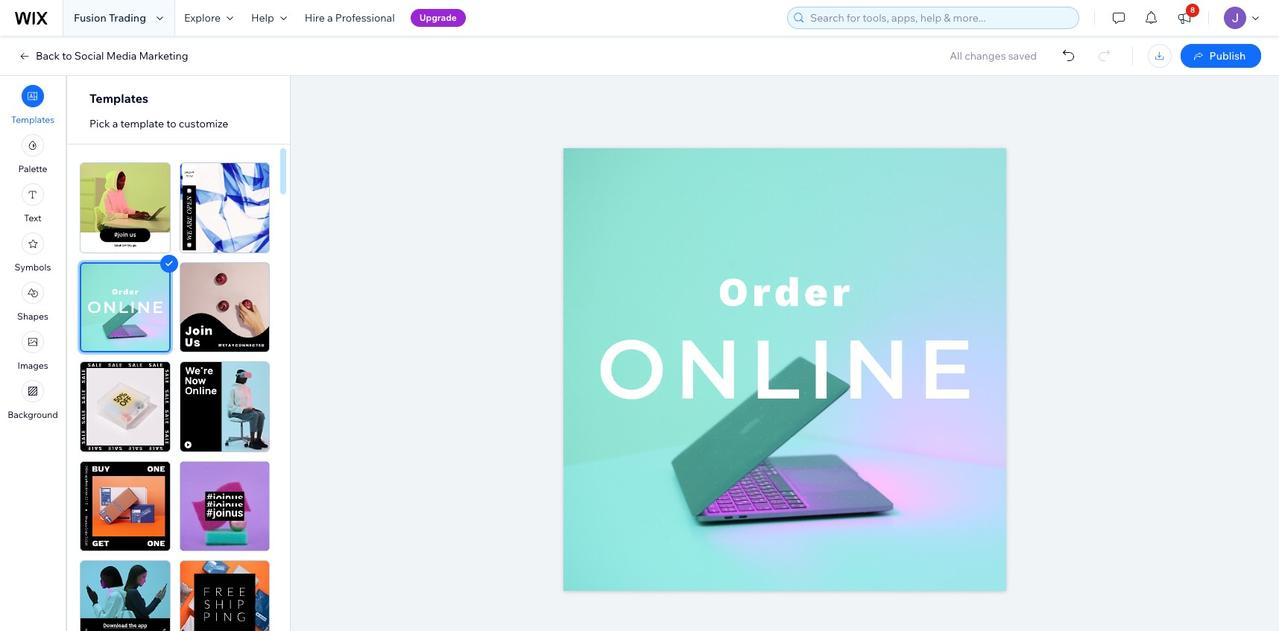 Task type: vqa. For each thing, say whether or not it's contained in the screenshot.
Blog
no



Task type: locate. For each thing, give the bounding box(es) containing it.
0 vertical spatial templates
[[89, 91, 148, 106]]

all changes saved
[[950, 49, 1037, 63]]

saved
[[1009, 49, 1037, 63]]

to right back at the left of page
[[62, 49, 72, 63]]

fusion trading
[[74, 11, 146, 25]]

1 vertical spatial a
[[112, 117, 118, 131]]

templates up palette button
[[11, 114, 54, 125]]

a right pick
[[112, 117, 118, 131]]

hire a professional link
[[296, 0, 404, 36]]

upgrade
[[420, 12, 457, 23]]

templates up pick
[[89, 91, 148, 106]]

0 vertical spatial to
[[62, 49, 72, 63]]

shapes button
[[17, 282, 48, 322]]

1 horizontal spatial a
[[327, 11, 333, 25]]

pick a template to customize
[[89, 117, 229, 131]]

a
[[327, 11, 333, 25], [112, 117, 118, 131]]

social
[[74, 49, 104, 63]]

1 vertical spatial to
[[166, 117, 177, 131]]

trading
[[109, 11, 146, 25]]

a for template
[[112, 117, 118, 131]]

Search for tools, apps, help & more... field
[[806, 7, 1075, 28]]

0 horizontal spatial a
[[112, 117, 118, 131]]

to
[[62, 49, 72, 63], [166, 117, 177, 131]]

symbols
[[15, 262, 51, 273]]

text button
[[22, 183, 44, 224]]

0 horizontal spatial to
[[62, 49, 72, 63]]

8 button
[[1169, 0, 1201, 36]]

explore
[[184, 11, 221, 25]]

menu
[[0, 81, 66, 425]]

professional
[[335, 11, 395, 25]]

text
[[24, 213, 41, 224]]

help button
[[242, 0, 296, 36]]

symbols button
[[15, 233, 51, 273]]

pick
[[89, 117, 110, 131]]

to right template
[[166, 117, 177, 131]]

a right the hire
[[327, 11, 333, 25]]

1 horizontal spatial templates
[[89, 91, 148, 106]]

0 vertical spatial a
[[327, 11, 333, 25]]

images
[[17, 360, 48, 371]]

0 horizontal spatial templates
[[11, 114, 54, 125]]

palette button
[[18, 134, 47, 175]]

customize
[[179, 117, 229, 131]]

templates
[[89, 91, 148, 106], [11, 114, 54, 125]]

media
[[106, 49, 137, 63]]



Task type: describe. For each thing, give the bounding box(es) containing it.
hire a professional
[[305, 11, 395, 25]]

hire
[[305, 11, 325, 25]]

fusion
[[74, 11, 107, 25]]

templates button
[[11, 85, 54, 125]]

back to social media marketing
[[36, 49, 188, 63]]

8
[[1191, 5, 1196, 15]]

template
[[120, 117, 164, 131]]

upgrade button
[[411, 9, 466, 27]]

background
[[8, 409, 58, 421]]

shapes
[[17, 311, 48, 322]]

palette
[[18, 163, 47, 175]]

images button
[[17, 331, 48, 371]]

marketing
[[139, 49, 188, 63]]

all
[[950, 49, 963, 63]]

back
[[36, 49, 60, 63]]

back to social media marketing button
[[18, 49, 188, 63]]

menu containing templates
[[0, 81, 66, 425]]

1 vertical spatial templates
[[11, 114, 54, 125]]

publish button
[[1181, 44, 1262, 68]]

1 horizontal spatial to
[[166, 117, 177, 131]]

help
[[251, 11, 274, 25]]

changes
[[965, 49, 1006, 63]]

background button
[[8, 380, 58, 421]]

a for professional
[[327, 11, 333, 25]]

publish
[[1210, 49, 1246, 63]]



